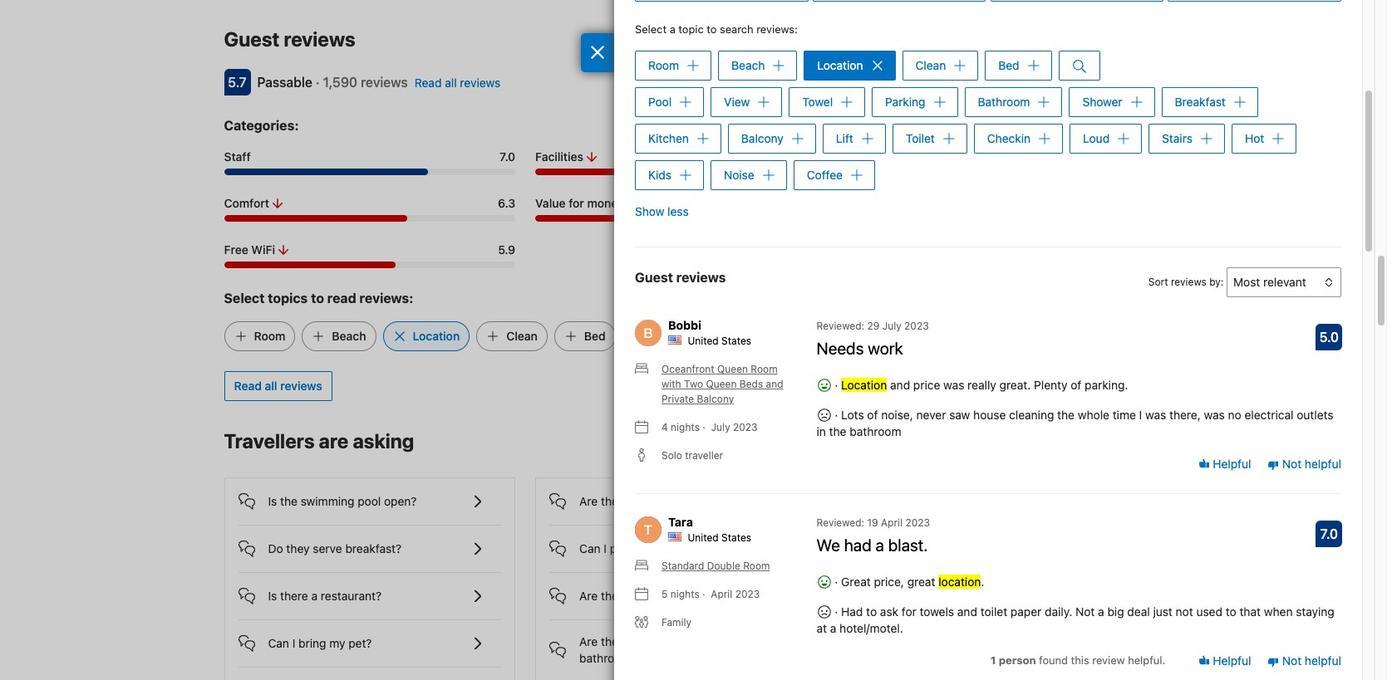Task type: vqa. For each thing, say whether or not it's contained in the screenshot.
every
no



Task type: locate. For each thing, give the bounding box(es) containing it.
we left had
[[817, 536, 840, 555]]

1 are from the top
[[579, 495, 598, 509]]

· left the 'great'
[[835, 575, 838, 589]]

for right 'score'
[[1060, 244, 1073, 256]]

1 vertical spatial not
[[1075, 605, 1095, 619]]

we have an instant answer to most questions
[[871, 642, 1113, 657]]

united states for we had a blast.
[[688, 532, 751, 545]]

reviews: right search
[[756, 22, 798, 36]]

1 vertical spatial not helpful
[[1279, 654, 1341, 668]]

view
[[724, 95, 750, 109]]

balcony up noise
[[741, 132, 784, 146]]

the right in
[[829, 425, 846, 439]]

not down electrical
[[1282, 457, 1302, 471]]

0 horizontal spatial of
[[867, 408, 878, 422]]

can i bring my pet? button
[[238, 621, 501, 654]]

with for queen
[[662, 378, 681, 391]]

outlets
[[1297, 408, 1334, 422]]

answer
[[976, 642, 1014, 657]]

there up park
[[601, 495, 629, 509]]

private
[[704, 635, 741, 649]]

guest reviews element
[[224, 26, 1030, 52]]

standard
[[662, 560, 704, 573]]

is there a restaurant? button
[[238, 573, 501, 607]]

2 vertical spatial not
[[1282, 654, 1302, 668]]

with inside the are there rooms with a private bathroom?
[[669, 635, 691, 649]]

1 vertical spatial beach
[[1109, 244, 1138, 256]]

there up bathroom?
[[601, 635, 629, 649]]

nights for needs
[[671, 422, 700, 434]]

1 horizontal spatial balcony
[[741, 132, 784, 146]]

0 vertical spatial select
[[635, 22, 667, 36]]

0 vertical spatial april
[[881, 517, 903, 530]]

with down "family"
[[669, 635, 691, 649]]

1 states from the top
[[721, 335, 751, 348]]

can left "bring"
[[268, 637, 289, 651]]

7.0 up staying
[[1320, 527, 1338, 542]]

0 horizontal spatial all
[[265, 379, 277, 393]]

room up beds
[[751, 363, 778, 376]]

and left toilet
[[957, 605, 977, 619]]

2 vertical spatial i
[[292, 637, 295, 651]]

of right plenty at the bottom right of page
[[1071, 378, 1081, 393]]

1 vertical spatial clean
[[506, 329, 538, 343]]

0 vertical spatial clean
[[915, 58, 946, 72]]

for right ask
[[902, 605, 917, 619]]

i right time
[[1139, 408, 1142, 422]]

do
[[268, 542, 283, 556]]

helpful button down used
[[1198, 653, 1251, 670]]

1 vertical spatial can
[[268, 637, 289, 651]]

0 vertical spatial the
[[1057, 408, 1075, 422]]

1 vertical spatial of
[[867, 408, 878, 422]]

2 is from the top
[[268, 589, 277, 603]]

are there rooms with a balcony? button
[[549, 573, 813, 607]]

are
[[319, 430, 348, 453]]

helpful down no
[[1210, 457, 1251, 471]]

facilities 6.0 meter
[[535, 169, 827, 175]]

1 vertical spatial helpful button
[[1198, 653, 1251, 670]]

there inside the are there rooms with a private bathroom?
[[601, 635, 629, 649]]

1 vertical spatial select
[[224, 291, 265, 306]]

0 horizontal spatial reviews:
[[359, 291, 413, 306]]

2 vertical spatial for
[[902, 605, 917, 619]]

beach down the 'read'
[[332, 329, 366, 343]]

traveller
[[685, 450, 723, 462]]

pet?
[[348, 637, 372, 651]]

my
[[329, 637, 345, 651]]

guest reviews up rated okay element
[[224, 27, 355, 51]]

0 vertical spatial rooms
[[632, 495, 666, 509]]

0 vertical spatial helpful button
[[1198, 456, 1251, 473]]

beds
[[739, 378, 763, 391]]

1 horizontal spatial i
[[604, 542, 607, 556]]

are up can i park there?
[[579, 495, 598, 509]]

value for money 6.2 meter
[[535, 215, 827, 222]]

we inside 'list of reviews' region
[[817, 536, 840, 555]]

for inside had to ask for towels and toilet paper daily. not a big deal just not used to that when staying at a hotel/motel.
[[902, 605, 917, 619]]

at
[[817, 622, 827, 636]]

1 vertical spatial balcony
[[697, 393, 734, 406]]

the left the whole
[[1057, 408, 1075, 422]]

0 horizontal spatial read
[[234, 379, 262, 393]]

nights right the 4
[[671, 422, 700, 434]]

rooms inside the are there rooms with a private bathroom?
[[632, 635, 666, 649]]

1 horizontal spatial 7.0
[[1320, 527, 1338, 542]]

april down double
[[711, 589, 732, 601]]

0 horizontal spatial read all reviews
[[234, 379, 322, 393]]

0 vertical spatial united states
[[688, 335, 751, 348]]

0 horizontal spatial can
[[268, 637, 289, 651]]

1 vertical spatial read
[[234, 379, 262, 393]]

1 vertical spatial april
[[711, 589, 732, 601]]

states for needs work
[[721, 335, 751, 348]]

toilet
[[906, 132, 935, 146]]

not helpful down outlets
[[1279, 457, 1341, 471]]

1 vertical spatial is
[[268, 589, 277, 603]]

united for needs
[[688, 335, 719, 348]]

select
[[635, 22, 667, 36], [224, 291, 265, 306]]

with up tara
[[669, 495, 691, 509]]

queen up beds
[[717, 363, 748, 376]]

person
[[999, 654, 1036, 667]]

room right double
[[743, 560, 770, 573]]

0 vertical spatial for
[[569, 196, 584, 210]]

reviewed: for we
[[817, 517, 864, 530]]

deal
[[1127, 605, 1150, 619]]

1 vertical spatial 7.0
[[1320, 527, 1338, 542]]

a right had
[[876, 536, 884, 555]]

blast.
[[888, 536, 928, 555]]

helpful for second the helpful button from the top
[[1210, 654, 1251, 668]]

2 horizontal spatial and
[[957, 605, 977, 619]]

0 vertical spatial balcony
[[741, 132, 784, 146]]

there
[[601, 495, 629, 509], [280, 589, 308, 603], [601, 589, 629, 603], [601, 635, 629, 649]]

1 horizontal spatial was
[[1145, 408, 1166, 422]]

2 united from the top
[[688, 532, 719, 545]]

1 united from the top
[[688, 335, 719, 348]]

is for is the swimming pool open?
[[268, 495, 277, 509]]

restaurant?
[[321, 589, 382, 603]]

of up bathroom
[[867, 408, 878, 422]]

price,
[[874, 575, 904, 589]]

i left park
[[604, 542, 607, 556]]

helpful for second the helpful button from the bottom of the 'list of reviews' region
[[1210, 457, 1251, 471]]

reviewed: for needs
[[817, 320, 864, 333]]

1 vertical spatial are
[[579, 589, 598, 603]]

july right 29
[[882, 320, 901, 333]]

with for private
[[669, 635, 691, 649]]

1 vertical spatial nights
[[671, 589, 699, 601]]

was
[[943, 378, 964, 393], [1145, 408, 1166, 422], [1204, 408, 1225, 422]]

0 horizontal spatial and
[[766, 378, 783, 391]]

with for sea
[[669, 495, 691, 509]]

1 vertical spatial united states
[[688, 532, 751, 545]]

0 vertical spatial i
[[1139, 408, 1142, 422]]

helpful down staying
[[1305, 654, 1341, 668]]

rooms for view?
[[632, 495, 666, 509]]

see availability button
[[1036, 26, 1138, 56]]

1 horizontal spatial all
[[445, 76, 457, 90]]

1 horizontal spatial the
[[829, 425, 846, 439]]

used
[[1196, 605, 1223, 619]]

1,590
[[323, 75, 357, 90]]

an
[[920, 642, 933, 657]]

stairs
[[1162, 132, 1193, 146]]

0 vertical spatial not helpful
[[1279, 457, 1341, 471]]

kids
[[648, 168, 672, 182]]

and inside had to ask for towels and toilet paper daily. not a big deal just not used to that when staying at a hotel/motel.
[[957, 605, 977, 619]]

2 vertical spatial are
[[579, 635, 598, 649]]

2 vertical spatial beach
[[332, 329, 366, 343]]

united down tara
[[688, 532, 719, 545]]

can
[[579, 542, 601, 556], [268, 637, 289, 651]]

with right 5
[[669, 589, 691, 603]]

· down standard double room link
[[702, 589, 705, 601]]

0 vertical spatial of
[[1071, 378, 1081, 393]]

a
[[670, 22, 675, 36], [694, 495, 701, 509], [876, 536, 884, 555], [311, 589, 318, 603], [694, 589, 701, 603], [976, 599, 982, 613], [1098, 605, 1104, 619], [830, 622, 836, 636], [694, 635, 701, 649]]

and right beds
[[766, 378, 783, 391]]

3 rooms from the top
[[632, 635, 666, 649]]

not right daily.
[[1075, 605, 1095, 619]]

can i park there?
[[579, 542, 671, 556]]

is down do
[[268, 589, 277, 603]]

with inside oceanfront queen room with two queen beds and private balcony
[[662, 378, 681, 391]]

and left price
[[890, 378, 910, 393]]

read
[[327, 291, 356, 306]]

2 not helpful from the top
[[1279, 654, 1341, 668]]

3 are from the top
[[579, 635, 598, 649]]

rooms up "family"
[[632, 589, 666, 603]]

july up the "traveller"
[[711, 422, 730, 434]]

we down hotel/motel.
[[871, 642, 889, 657]]

states up double
[[721, 532, 751, 545]]

reviews:
[[756, 22, 798, 36], [359, 291, 413, 306]]

2 helpful from the top
[[1210, 654, 1251, 668]]

1 not helpful from the top
[[1279, 457, 1341, 471]]

money
[[587, 196, 624, 210]]

1 horizontal spatial for
[[902, 605, 917, 619]]

was right price
[[943, 378, 964, 393]]

united
[[688, 335, 719, 348], [688, 532, 719, 545]]

1 is from the top
[[268, 495, 277, 509]]

helpful down outlets
[[1305, 457, 1341, 471]]

bobbi
[[668, 319, 701, 333]]

private
[[662, 393, 694, 406]]

guest
[[224, 27, 280, 51], [635, 270, 673, 285]]

1 helpful from the top
[[1210, 457, 1251, 471]]

0 vertical spatial beach
[[731, 58, 765, 72]]

to left the 'read'
[[311, 291, 324, 306]]

united down bobbi
[[688, 335, 719, 348]]

family
[[662, 617, 692, 629]]

0 vertical spatial helpful
[[1210, 457, 1251, 471]]

and inside oceanfront queen room with two queen beds and private balcony
[[766, 378, 783, 391]]

with up private
[[662, 378, 681, 391]]

19
[[867, 517, 878, 530]]

queen right two at bottom
[[706, 378, 737, 391]]

2 reviewed: from the top
[[817, 517, 864, 530]]

loud
[[1083, 132, 1110, 146]]

lots of noise, never saw house cleaning the whole time i was there, was no electrical outlets in the bathroom
[[817, 408, 1334, 439]]

0 horizontal spatial 7.0
[[500, 150, 515, 164]]

for right "value"
[[569, 196, 584, 210]]

states up oceanfront queen room with two queen beds and private balcony on the bottom of the page
[[721, 335, 751, 348]]

1 vertical spatial rooms
[[632, 589, 666, 603]]

0 horizontal spatial the
[[280, 495, 297, 509]]

0 vertical spatial guest
[[224, 27, 280, 51]]

1 horizontal spatial july
[[882, 320, 901, 333]]

of inside "lots of noise, never saw house cleaning the whole time i was there, was no electrical outlets in the bathroom"
[[867, 408, 878, 422]]

0 horizontal spatial balcony
[[697, 393, 734, 406]]

1 vertical spatial not helpful button
[[1267, 653, 1341, 670]]

staff 7.0 meter
[[224, 169, 515, 175]]

helpful
[[1210, 457, 1251, 471], [1210, 654, 1251, 668]]

1 vertical spatial i
[[604, 542, 607, 556]]

reviewed: up had
[[817, 517, 864, 530]]

lift
[[836, 132, 853, 146]]

1 horizontal spatial guest reviews
[[635, 270, 726, 285]]

0 horizontal spatial select
[[224, 291, 265, 306]]

reviewed: up needs
[[817, 320, 864, 333]]

states
[[721, 335, 751, 348], [721, 532, 751, 545]]

guest reviews up bobbi
[[635, 270, 726, 285]]

nights right 5
[[671, 589, 699, 601]]

rooms for bathroom?
[[632, 635, 666, 649]]

a inside the are there rooms with a private bathroom?
[[694, 635, 701, 649]]

are inside the are there rooms with a private bathroom?
[[579, 635, 598, 649]]

1 horizontal spatial select
[[635, 22, 667, 36]]

2 horizontal spatial for
[[1060, 244, 1073, 256]]

review
[[1092, 654, 1125, 667]]

1 vertical spatial we
[[871, 642, 889, 657]]

0 vertical spatial nights
[[671, 422, 700, 434]]

there,
[[1169, 408, 1201, 422]]

2 are from the top
[[579, 589, 598, 603]]

0 horizontal spatial was
[[943, 378, 964, 393]]

reviews: down free wifi 5.9 meter
[[359, 291, 413, 306]]

a left private
[[694, 635, 701, 649]]

1 vertical spatial states
[[721, 532, 751, 545]]

1 rooms from the top
[[632, 495, 666, 509]]

0 horizontal spatial for
[[569, 196, 584, 210]]

1 person found this review helpful.
[[991, 654, 1165, 667]]

the left swimming on the bottom left of the page
[[280, 495, 297, 509]]

0 horizontal spatial i
[[292, 637, 295, 651]]

i
[[1139, 408, 1142, 422], [604, 542, 607, 556], [292, 637, 295, 651]]

2 united states from the top
[[688, 532, 751, 545]]

can left park
[[579, 542, 601, 556]]

select left topic
[[635, 22, 667, 36]]

is inside is there a restaurant? button
[[268, 589, 277, 603]]

topic
[[678, 22, 704, 36]]

not
[[1282, 457, 1302, 471], [1075, 605, 1095, 619], [1282, 654, 1302, 668]]

with
[[662, 378, 681, 391], [669, 495, 691, 509], [669, 589, 691, 603], [669, 635, 691, 649]]

there down park
[[601, 589, 629, 603]]

beach right myrtle
[[1109, 244, 1138, 256]]

questions
[[1061, 642, 1113, 657]]

is there a restaurant?
[[268, 589, 382, 603]]

i left "bring"
[[292, 637, 295, 651]]

is inside is the swimming pool open? button
[[268, 495, 277, 509]]

free wifi
[[224, 243, 275, 257]]

toilet
[[980, 605, 1007, 619]]

0 vertical spatial queen
[[717, 363, 748, 376]]

april right 19
[[881, 517, 903, 530]]

select left topics
[[224, 291, 265, 306]]

0 vertical spatial 7.0
[[500, 150, 515, 164]]

0 vertical spatial we
[[817, 536, 840, 555]]

can i park there? button
[[549, 526, 813, 559]]

work
[[868, 339, 903, 358]]

united states down bobbi
[[688, 335, 751, 348]]

time
[[1113, 408, 1136, 422]]

wifi
[[251, 243, 275, 257]]

is up do
[[268, 495, 277, 509]]

2 states from the top
[[721, 532, 751, 545]]

0 vertical spatial reviewed:
[[817, 320, 864, 333]]

there?
[[637, 542, 671, 556]]

not down when
[[1282, 654, 1302, 668]]

not helpful down staying
[[1279, 654, 1341, 668]]

7.0 inside 'list of reviews' region
[[1320, 527, 1338, 542]]

united states up standard double room
[[688, 532, 751, 545]]

1 vertical spatial july
[[711, 422, 730, 434]]

not inside had to ask for towels and toilet paper daily. not a big deal just not used to that when staying at a hotel/motel.
[[1075, 605, 1095, 619]]

1 horizontal spatial can
[[579, 542, 601, 556]]

2 horizontal spatial i
[[1139, 408, 1142, 422]]

is for is there a restaurant?
[[268, 589, 277, 603]]

location inside 'list of reviews' region
[[841, 378, 887, 393]]

not helpful for 2nd not helpful button
[[1279, 654, 1341, 668]]

are
[[579, 495, 598, 509], [579, 589, 598, 603], [579, 635, 598, 649]]

1 vertical spatial united
[[688, 532, 719, 545]]

the
[[1057, 408, 1075, 422], [829, 425, 846, 439], [280, 495, 297, 509]]

are up bathroom?
[[579, 635, 598, 649]]

we for we have an instant answer to most questions
[[871, 642, 889, 657]]

oceanfront queen room with two queen beds and private balcony link
[[635, 363, 797, 407]]

reviews inside 'button'
[[280, 379, 322, 393]]

scored 5.0 element
[[1316, 324, 1343, 351]]

reviews
[[284, 27, 355, 51], [361, 75, 408, 90], [460, 76, 501, 90], [676, 270, 726, 285], [1171, 276, 1207, 289], [280, 379, 322, 393]]

5.0
[[1319, 330, 1339, 345]]

was left there, at the bottom right of the page
[[1145, 408, 1166, 422]]

2 vertical spatial the
[[280, 495, 297, 509]]

not helpful button down outlets
[[1267, 456, 1341, 473]]

i for can i park there?
[[604, 542, 607, 556]]

rooms
[[632, 495, 666, 509], [632, 589, 666, 603], [632, 635, 666, 649]]

0 vertical spatial can
[[579, 542, 601, 556]]

not helpful
[[1279, 457, 1341, 471], [1279, 654, 1341, 668]]

7.0
[[500, 150, 515, 164], [1320, 527, 1338, 542]]

of
[[1071, 378, 1081, 393], [867, 408, 878, 422]]

0 vertical spatial read
[[415, 76, 442, 90]]

to right topic
[[707, 22, 717, 36]]

there for are there rooms with a private bathroom?
[[601, 635, 629, 649]]

1 vertical spatial all
[[265, 379, 277, 393]]

1 vertical spatial guest
[[635, 270, 673, 285]]

not helpful button down staying
[[1267, 653, 1341, 670]]

1 horizontal spatial of
[[1071, 378, 1081, 393]]

the inside button
[[280, 495, 297, 509]]

7.0 up 6.3
[[500, 150, 515, 164]]

1 united states from the top
[[688, 335, 751, 348]]

0 horizontal spatial guest reviews
[[224, 27, 355, 51]]

comfort 6.3 meter
[[224, 215, 515, 222]]

1 horizontal spatial beach
[[731, 58, 765, 72]]

0 vertical spatial are
[[579, 495, 598, 509]]

read
[[415, 76, 442, 90], [234, 379, 262, 393]]

staff
[[224, 150, 251, 164]]

0 vertical spatial helpful
[[1305, 457, 1341, 471]]

a left topic
[[670, 22, 675, 36]]

1 reviewed: from the top
[[817, 320, 864, 333]]

· great price, great location .
[[831, 575, 984, 589]]

noise,
[[881, 408, 913, 422]]

value for money
[[535, 196, 624, 210]]

guest up 'scored 5.7' element
[[224, 27, 280, 51]]

there down 'they'
[[280, 589, 308, 603]]

balcony down two at bottom
[[697, 393, 734, 406]]



Task type: describe. For each thing, give the bounding box(es) containing it.
see
[[1046, 33, 1067, 47]]

room inside oceanfront queen room with two queen beds and private balcony
[[751, 363, 778, 376]]

there for is there a restaurant?
[[280, 589, 308, 603]]

not for 1st not helpful button from the top of the 'list of reviews' region
[[1282, 457, 1302, 471]]

rated okay element
[[257, 75, 312, 90]]

had to ask for towels and toilet paper daily. not a big deal just not used to that when staying at a hotel/motel.
[[817, 605, 1335, 636]]

0 vertical spatial guest reviews
[[224, 27, 355, 51]]

less
[[668, 205, 689, 219]]

breakfast?
[[345, 542, 402, 556]]

29
[[867, 320, 880, 333]]

this
[[1071, 654, 1089, 667]]

0 horizontal spatial clean
[[506, 329, 538, 343]]

balcony inside oceanfront queen room with two queen beds and private balcony
[[697, 393, 734, 406]]

2023 right 29
[[904, 320, 929, 333]]

5 nights · april 2023
[[662, 589, 760, 601]]

states for we had a blast.
[[721, 532, 751, 545]]

0 horizontal spatial april
[[711, 589, 732, 601]]

4 nights · july 2023
[[662, 422, 758, 434]]

a left "big"
[[1098, 605, 1104, 619]]

low score for myrtle beach
[[1010, 244, 1138, 256]]

show less
[[635, 205, 689, 219]]

coffee
[[807, 168, 843, 182]]

0 vertical spatial july
[[882, 320, 901, 333]]

serve
[[313, 542, 342, 556]]

2023 down beds
[[733, 422, 758, 434]]

1
[[991, 654, 996, 667]]

0 horizontal spatial guest
[[224, 27, 280, 51]]

we had a blast.
[[817, 536, 928, 555]]

united for we
[[688, 532, 719, 545]]

are there rooms with a sea view? button
[[549, 479, 813, 512]]

instant
[[936, 642, 973, 657]]

read all reviews inside 'button'
[[234, 379, 322, 393]]

1 helpful from the top
[[1305, 457, 1341, 471]]

1 vertical spatial for
[[1060, 244, 1073, 256]]

a down standard double room link
[[694, 589, 701, 603]]

5
[[662, 589, 668, 601]]

0 vertical spatial all
[[445, 76, 457, 90]]

categories:
[[224, 118, 299, 133]]

not helpful for 1st not helpful button from the top of the 'list of reviews' region
[[1279, 457, 1341, 471]]

bring
[[298, 637, 326, 651]]

· down needs
[[835, 378, 838, 393]]

a right the ask
[[976, 599, 982, 613]]

to left that at the bottom right
[[1226, 605, 1236, 619]]

kitchen
[[648, 132, 689, 146]]

i for can i bring my pet?
[[292, 637, 295, 651]]

house
[[973, 408, 1006, 422]]

are there rooms with a private bathroom? button
[[549, 621, 813, 667]]

show
[[635, 205, 664, 219]]

0 horizontal spatial bed
[[584, 329, 606, 343]]

reviewed: 19 april 2023
[[817, 517, 930, 530]]

do they serve breakfast?
[[268, 542, 402, 556]]

1 vertical spatial the
[[829, 425, 846, 439]]

all inside "read all reviews" 'button'
[[265, 379, 277, 393]]

0 vertical spatial bed
[[998, 58, 1019, 72]]

1 helpful button from the top
[[1198, 456, 1251, 473]]

by:
[[1209, 276, 1224, 289]]

had
[[841, 605, 863, 619]]

1 horizontal spatial and
[[890, 378, 910, 393]]

helpful.
[[1128, 654, 1165, 667]]

1 horizontal spatial reviews:
[[756, 22, 798, 36]]

there for are there rooms with a balcony?
[[601, 589, 629, 603]]

2 horizontal spatial beach
[[1109, 244, 1138, 256]]

standard double room link
[[635, 560, 770, 575]]

1 vertical spatial guest reviews
[[635, 270, 726, 285]]

i inside "lots of noise, never saw house cleaning the whole time i was there, was no electrical outlets in the bathroom"
[[1139, 408, 1142, 422]]

topics
[[268, 291, 308, 306]]

there for are there rooms with a sea view?
[[601, 495, 629, 509]]

· up the "traveller"
[[703, 422, 706, 434]]

are there rooms with a balcony?
[[579, 589, 752, 603]]

to up hotel/motel.
[[866, 605, 877, 619]]

room up pool
[[648, 58, 679, 72]]

2023 down double
[[735, 589, 760, 601]]

1 horizontal spatial april
[[881, 517, 903, 530]]

swimming
[[301, 495, 354, 509]]

is the swimming pool open? button
[[238, 479, 501, 512]]

6.3
[[498, 196, 515, 210]]

lots
[[841, 408, 864, 422]]

cleanliness 6.2 meter
[[847, 169, 1138, 175]]

big
[[1107, 605, 1124, 619]]

sort
[[1148, 276, 1168, 289]]

sea
[[704, 495, 723, 509]]

are there rooms with a private bathroom?
[[579, 635, 741, 666]]

read inside 'button'
[[234, 379, 262, 393]]

travellers are asking
[[224, 430, 414, 453]]

bathroom
[[850, 425, 901, 439]]

1 horizontal spatial guest
[[635, 270, 673, 285]]

· down the 'great'
[[831, 605, 841, 619]]

1 vertical spatial queen
[[706, 378, 737, 391]]

list of reviews region
[[625, 298, 1351, 681]]

· left noise,
[[831, 408, 841, 422]]

breakfast
[[1175, 95, 1226, 109]]

are for are there rooms with a private bathroom?
[[579, 635, 598, 649]]

found
[[1039, 654, 1068, 667]]

with for balcony?
[[669, 589, 691, 603]]

can for can i bring my pet?
[[268, 637, 289, 651]]

united states for needs work
[[688, 335, 751, 348]]

never
[[916, 408, 946, 422]]

free wifi 5.9 meter
[[224, 262, 515, 268]]

room down topics
[[254, 329, 285, 343]]

scored 5.7 element
[[224, 69, 251, 96]]

are there rooms with a sea view?
[[579, 495, 756, 509]]

· location and price was really great. plenty of parking.
[[831, 378, 1128, 393]]

hotel/motel.
[[840, 622, 903, 636]]

1 not helpful button from the top
[[1267, 456, 1341, 473]]

open?
[[384, 495, 417, 509]]

towels
[[920, 605, 954, 619]]

view?
[[726, 495, 756, 509]]

5.9
[[498, 243, 515, 257]]

comfort
[[224, 196, 269, 210]]

not for 2nd not helpful button
[[1282, 654, 1302, 668]]

select for select topics to read reviews:
[[224, 291, 265, 306]]

noise
[[724, 168, 754, 182]]

a left restaurant?
[[311, 589, 318, 603]]

are for are there rooms with a balcony?
[[579, 589, 598, 603]]

travellers
[[224, 430, 315, 453]]

2 rooms from the top
[[632, 589, 666, 603]]

we for we had a blast.
[[817, 536, 840, 555]]

2023 up blast.
[[905, 517, 930, 530]]

a right 'at'
[[830, 622, 836, 636]]

· left 1,590
[[316, 75, 320, 90]]

solo
[[662, 450, 682, 462]]

6.0
[[809, 150, 827, 164]]

passable
[[257, 75, 312, 90]]

pool
[[358, 495, 381, 509]]

needs work
[[817, 339, 903, 358]]

2 not helpful button from the top
[[1267, 653, 1341, 670]]

most
[[1031, 642, 1058, 657]]

1 horizontal spatial read all reviews
[[415, 76, 501, 90]]

just
[[1153, 605, 1173, 619]]

select for select a topic to search reviews:
[[635, 22, 667, 36]]

can for can i park there?
[[579, 542, 601, 556]]

towel
[[802, 95, 833, 109]]

cleanliness
[[847, 150, 910, 164]]

oceanfront
[[662, 363, 714, 376]]

2 helpful button from the top
[[1198, 653, 1251, 670]]

are for are there rooms with a sea view?
[[579, 495, 598, 509]]

price
[[913, 378, 940, 393]]

when
[[1264, 605, 1293, 619]]

read all reviews button
[[224, 372, 332, 401]]

.
[[981, 575, 984, 589]]

balcony?
[[704, 589, 752, 603]]

location
[[938, 575, 981, 589]]

oceanfront queen room with two queen beds and private balcony
[[662, 363, 783, 406]]

scored 7.0 element
[[1316, 521, 1343, 548]]

park
[[610, 542, 634, 556]]

2 helpful from the top
[[1305, 654, 1341, 668]]

2 horizontal spatial was
[[1204, 408, 1225, 422]]

close image
[[590, 46, 605, 59]]

two
[[684, 378, 703, 391]]

ask
[[880, 605, 898, 619]]

nights for we
[[671, 589, 699, 601]]

a left sea
[[694, 495, 701, 509]]

value
[[535, 196, 566, 210]]

to left most
[[1017, 642, 1028, 657]]

reviewed: 29 july 2023
[[817, 320, 929, 333]]

paper
[[1011, 605, 1042, 619]]

0 horizontal spatial beach
[[332, 329, 366, 343]]

facilities
[[535, 150, 583, 164]]

review categories element
[[224, 116, 299, 136]]



